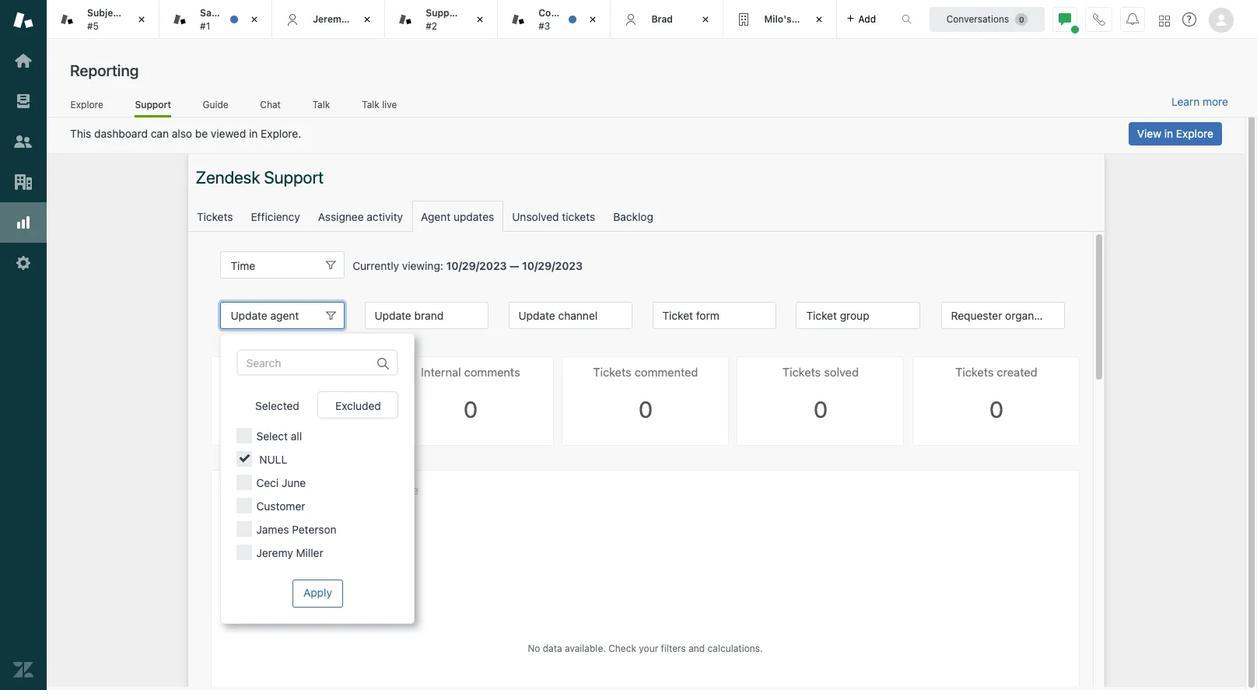 Task type: vqa. For each thing, say whether or not it's contained in the screenshot.
Explore to the right
yes



Task type: locate. For each thing, give the bounding box(es) containing it.
close image right brad
[[699, 12, 714, 27]]

3 close image from the left
[[360, 12, 375, 27]]

brad tab
[[611, 0, 724, 39]]

close image inside #2 tab
[[473, 12, 488, 27]]

2 close image from the left
[[247, 12, 262, 27]]

0 horizontal spatial talk
[[313, 99, 330, 110]]

1 horizontal spatial tab
[[498, 0, 611, 39]]

tab
[[47, 0, 160, 39], [498, 0, 611, 39], [724, 0, 837, 39]]

in
[[249, 127, 258, 140], [1165, 127, 1174, 140]]

#3
[[539, 20, 551, 32]]

0 horizontal spatial tab
[[47, 0, 160, 39]]

0 horizontal spatial in
[[249, 127, 258, 140]]

close image
[[134, 12, 150, 27], [247, 12, 262, 27], [360, 12, 375, 27], [473, 12, 488, 27], [699, 12, 714, 27], [812, 12, 827, 27]]

2 in from the left
[[1165, 127, 1174, 140]]

contact
[[539, 7, 575, 19]]

zendesk support image
[[13, 10, 33, 30]]

talk right chat
[[313, 99, 330, 110]]

0 horizontal spatial explore
[[71, 99, 103, 110]]

2 talk from the left
[[362, 99, 380, 110]]

get help image
[[1183, 12, 1197, 26]]

1 talk from the left
[[313, 99, 330, 110]]

talk inside talk live link
[[362, 99, 380, 110]]

view in explore
[[1138, 127, 1214, 140]]

close image right the #1
[[247, 12, 262, 27]]

subject line #5
[[87, 7, 144, 32]]

6 close image from the left
[[812, 12, 827, 27]]

talk for talk live
[[362, 99, 380, 110]]

explore down learn more link
[[1177, 127, 1214, 140]]

1 in from the left
[[249, 127, 258, 140]]

close image right jeremy
[[360, 12, 375, 27]]

in right view
[[1165, 127, 1174, 140]]

0 vertical spatial explore
[[71, 99, 103, 110]]

talk
[[313, 99, 330, 110], [362, 99, 380, 110]]

1 horizontal spatial explore
[[1177, 127, 1214, 140]]

5 close image from the left
[[699, 12, 714, 27]]

talk left 'live'
[[362, 99, 380, 110]]

jeremy
[[313, 13, 347, 25]]

4 close image from the left
[[473, 12, 488, 27]]

talk live link
[[362, 99, 398, 115]]

close image right '#2'
[[473, 12, 488, 27]]

close image
[[586, 12, 601, 27]]

1 horizontal spatial in
[[1165, 127, 1174, 140]]

close image left add popup button in the right of the page
[[812, 12, 827, 27]]

reporting
[[70, 61, 139, 79]]

support
[[135, 99, 171, 110]]

live
[[382, 99, 397, 110]]

jeremy miller tab
[[273, 0, 385, 39]]

notifications image
[[1127, 13, 1140, 25]]

button displays agent's chat status as online. image
[[1059, 13, 1072, 25]]

be
[[195, 127, 208, 140]]

conversations button
[[930, 7, 1045, 32]]

reporting image
[[13, 213, 33, 233]]

dashboard
[[94, 127, 148, 140]]

admin image
[[13, 253, 33, 273]]

talk live
[[362, 99, 397, 110]]

1 tab from the left
[[47, 0, 160, 39]]

in right viewed
[[249, 127, 258, 140]]

2 tab from the left
[[498, 0, 611, 39]]

add button
[[837, 0, 886, 38]]

close image right the subject
[[134, 12, 150, 27]]

organizations image
[[13, 172, 33, 192]]

miller
[[349, 13, 375, 25]]

1 horizontal spatial talk
[[362, 99, 380, 110]]

explore up this
[[71, 99, 103, 110]]

this
[[70, 127, 91, 140]]

1 vertical spatial explore
[[1177, 127, 1214, 140]]

2 horizontal spatial tab
[[724, 0, 837, 39]]

talk inside talk link
[[313, 99, 330, 110]]

3 tab from the left
[[724, 0, 837, 39]]

subject
[[87, 7, 122, 19]]

explore inside button
[[1177, 127, 1214, 140]]

can
[[151, 127, 169, 140]]

explore
[[71, 99, 103, 110], [1177, 127, 1214, 140]]

guide
[[203, 99, 229, 110]]



Task type: describe. For each thing, give the bounding box(es) containing it.
tab containing subject line
[[47, 0, 160, 39]]

get started image
[[13, 51, 33, 71]]

learn more link
[[1172, 95, 1229, 109]]

chat
[[260, 99, 281, 110]]

support link
[[135, 99, 171, 118]]

conversations
[[947, 13, 1010, 25]]

#1 tab
[[160, 0, 273, 39]]

zendesk image
[[13, 660, 33, 680]]

tab containing contact
[[498, 0, 611, 39]]

guide link
[[202, 99, 229, 115]]

view
[[1138, 127, 1162, 140]]

contact #3
[[539, 7, 575, 32]]

tabs tab list
[[47, 0, 886, 39]]

close image inside brad 'tab'
[[699, 12, 714, 27]]

customers image
[[13, 132, 33, 152]]

add
[[859, 13, 877, 25]]

1 close image from the left
[[134, 12, 150, 27]]

talk for talk
[[313, 99, 330, 110]]

zendesk products image
[[1160, 15, 1171, 26]]

line
[[125, 7, 144, 19]]

explore.
[[261, 127, 301, 140]]

#2 tab
[[385, 0, 498, 39]]

#1
[[200, 20, 210, 32]]

learn
[[1172, 95, 1201, 108]]

jeremy miller
[[313, 13, 375, 25]]

chat link
[[260, 99, 281, 115]]

this dashboard can also be viewed in explore.
[[70, 127, 301, 140]]

#2
[[426, 20, 438, 32]]

in inside button
[[1165, 127, 1174, 140]]

explore link
[[70, 99, 104, 115]]

views image
[[13, 91, 33, 111]]

also
[[172, 127, 192, 140]]

close image inside jeremy miller tab
[[360, 12, 375, 27]]

learn more
[[1172, 95, 1229, 108]]

talk link
[[312, 99, 331, 115]]

viewed
[[211, 127, 246, 140]]

close image inside #1 tab
[[247, 12, 262, 27]]

brad
[[652, 13, 673, 25]]

#5
[[87, 20, 99, 32]]

main element
[[0, 0, 47, 690]]

view in explore button
[[1129, 122, 1223, 146]]

more
[[1203, 95, 1229, 108]]



